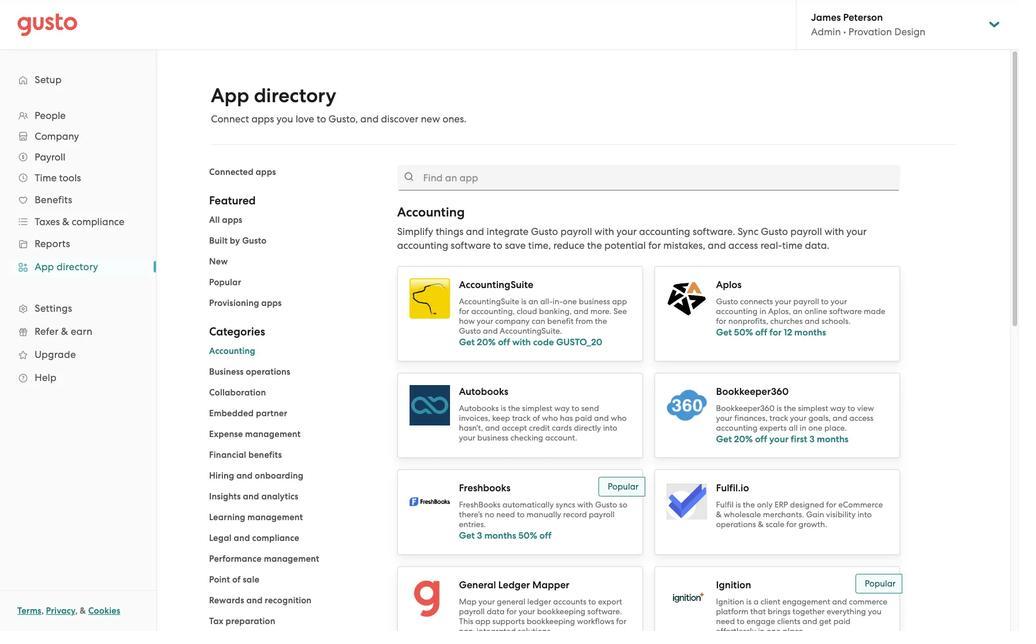 Task type: describe. For each thing, give the bounding box(es) containing it.
track for bookkeeper360
[[770, 413, 788, 423]]

app inside the 'accountingsuite accountingsuite is an all-in-one business app for accounting, cloud banking, and more. see how your company can benefit from the gusto and accountingsuite. get 20% off with code gusto_20'
[[612, 297, 627, 306]]

off inside aplos gusto connects your payroll to your accounting in aplos, an online software made for nonprofits, churches and schools. get 50% off for 12 months
[[755, 327, 768, 338]]

onboarding
[[255, 471, 303, 481]]

management for expense management
[[245, 429, 301, 440]]

ledger
[[498, 579, 530, 591]]

terms
[[17, 606, 41, 617]]

business inside the 'accountingsuite accountingsuite is an all-in-one business app for accounting, cloud banking, and more. see how your company can benefit from the gusto and accountingsuite. get 20% off with code gusto_20'
[[579, 297, 610, 306]]

2 ignition from the top
[[716, 597, 745, 606]]

paid inside ignition ignition is a client engagement and commerce platform that brings together everything you need to engage clients and get paid effortlessly in one place.
[[834, 617, 851, 626]]

0 horizontal spatial popular
[[209, 277, 241, 288]]

gusto up time,
[[531, 226, 558, 238]]

benefits link
[[12, 190, 144, 210]]

built by gusto link
[[209, 236, 267, 246]]

and inside bookkeeper360 bookkeeper360 is the simplest way to view your finances, track your goals, and access accounting experts all in one place. get 20% off your first 3 months
[[833, 413, 848, 423]]

is for ignition
[[746, 597, 752, 606]]

your inside "autobooks autobooks is the simplest way to send invoices, keep track of who has paid and who hasn't, and accept credit cards directly into your business checking account."
[[459, 433, 476, 442]]

for up visibility
[[826, 500, 837, 510]]

1 vertical spatial bookkeeping
[[527, 617, 575, 626]]

list for categories
[[209, 344, 380, 632]]

client
[[761, 597, 781, 606]]

insights and analytics
[[209, 492, 299, 502]]

payroll up reduce
[[561, 226, 592, 238]]

3 inside bookkeeper360 bookkeeper360 is the simplest way to view your finances, track your goals, and access accounting experts all in one place. get 20% off your first 3 months
[[810, 434, 815, 445]]

privacy link
[[46, 606, 75, 617]]

time tools
[[35, 172, 81, 184]]

platform
[[716, 607, 749, 616]]

cookies button
[[88, 604, 120, 618]]

off inside the 'accountingsuite accountingsuite is an all-in-one business app for accounting, cloud banking, and more. see how your company can benefit from the gusto and accountingsuite. get 20% off with code gusto_20'
[[498, 337, 510, 348]]

payroll inside aplos gusto connects your payroll to your accounting in aplos, an online software made for nonprofits, churches and schools. get 50% off for 12 months
[[794, 297, 819, 306]]

for down general
[[507, 607, 517, 616]]

for down merchants.
[[787, 520, 797, 529]]

get
[[820, 617, 832, 626]]

and down together
[[803, 617, 818, 626]]

payroll button
[[12, 147, 144, 168]]

and inside app directory connect apps you love to gusto, and discover new ones.
[[361, 113, 379, 125]]

people button
[[12, 105, 144, 126]]

view
[[857, 404, 874, 413]]

get inside freshbooks freshbooks automatically syncs with gusto so there's no need to manually record payroll entries. get 3 months 50% off
[[459, 531, 475, 541]]

and down keep
[[485, 423, 500, 433]]

love
[[296, 113, 314, 125]]

business operations link
[[209, 367, 290, 377]]

autobooks logo image
[[409, 385, 450, 426]]

months inside aplos gusto connects your payroll to your accounting in aplos, an online software made for nonprofits, churches and schools. get 50% off for 12 months
[[795, 327, 826, 338]]

50% inside freshbooks freshbooks automatically syncs with gusto so there's no need to manually record payroll entries. get 3 months 50% off
[[519, 531, 537, 541]]

provisioning apps link
[[209, 298, 282, 309]]

settings
[[35, 303, 72, 314]]

the for bookkeeper360
[[784, 404, 796, 413]]

provation
[[849, 26, 892, 38]]

connected apps
[[209, 167, 276, 177]]

list for featured
[[209, 213, 380, 310]]

built
[[209, 236, 228, 246]]

way for autobooks
[[554, 404, 570, 413]]

accounting simplify things and integrate gusto payroll with your accounting software. sync gusto payroll with your accounting software to save time, reduce the potential for mistakes, and access real-time data.
[[397, 205, 867, 251]]

wholesale
[[724, 510, 761, 520]]

apps for connected apps
[[256, 167, 276, 177]]

and up learning management link
[[243, 492, 259, 502]]

20% inside the 'accountingsuite accountingsuite is an all-in-one business app for accounting, cloud banking, and more. see how your company can benefit from the gusto and accountingsuite. get 20% off with code gusto_20'
[[477, 337, 496, 348]]

gusto up real-
[[761, 226, 788, 238]]

in inside bookkeeper360 bookkeeper360 is the simplest way to view your finances, track your goals, and access accounting experts all in one place. get 20% off your first 3 months
[[800, 423, 807, 433]]

for left the 12
[[770, 327, 782, 338]]

benefits
[[249, 450, 282, 461]]

company button
[[12, 126, 144, 147]]

for down export
[[616, 617, 627, 626]]

accounting inside aplos gusto connects your payroll to your accounting in aplos, an online software made for nonprofits, churches and schools. get 50% off for 12 months
[[716, 307, 758, 316]]

simplest for autobooks
[[522, 404, 553, 413]]

accountingsuite.
[[500, 327, 562, 336]]

need inside ignition ignition is a client engagement and commerce platform that brings together everything you need to engage clients and get paid effortlessly in one place.
[[716, 617, 735, 626]]

0 horizontal spatial of
[[232, 575, 241, 585]]

bookkeeper360 bookkeeper360 is the simplest way to view your finances, track your goals, and access accounting experts all in one place. get 20% off your first 3 months
[[716, 386, 874, 445]]

setup link
[[12, 69, 144, 90]]

the for autobooks
[[508, 404, 520, 413]]

visibility
[[826, 510, 856, 520]]

list containing people
[[0, 105, 156, 389]]

invoices,
[[459, 413, 490, 423]]

more.
[[591, 307, 612, 316]]

popular for freshbooks
[[608, 482, 639, 492]]

connected apps link
[[209, 167, 276, 177]]

gusto inside aplos gusto connects your payroll to your accounting in aplos, an online software made for nonprofits, churches and schools. get 50% off for 12 months
[[716, 297, 738, 306]]

business operations
[[209, 367, 290, 377]]

hasn't,
[[459, 423, 483, 433]]

with up data.
[[825, 226, 844, 238]]

discover
[[381, 113, 419, 125]]

company
[[495, 317, 530, 326]]

way for bookkeeper360
[[830, 404, 846, 413]]

accounting for accounting simplify things and integrate gusto payroll with your accounting software. sync gusto payroll with your accounting software to save time, reduce the potential for mistakes, and access real-time data.
[[397, 205, 465, 220]]

you inside ignition ignition is a client engagement and commerce platform that brings together everything you need to engage clients and get paid effortlessly in one place.
[[868, 607, 882, 616]]

expense
[[209, 429, 243, 440]]

embedded
[[209, 409, 254, 419]]

and up from at the right bottom of page
[[574, 307, 589, 316]]

reports link
[[12, 233, 144, 254]]

gusto right 'by'
[[242, 236, 267, 246]]

real-
[[761, 240, 783, 251]]

point of sale
[[209, 575, 260, 585]]

your inside the 'accountingsuite accountingsuite is an all-in-one business app for accounting, cloud banking, and more. see how your company can benefit from the gusto and accountingsuite. get 20% off with code gusto_20'
[[477, 317, 493, 326]]

software inside the accounting simplify things and integrate gusto payroll with your accounting software. sync gusto payroll with your accounting software to save time, reduce the potential for mistakes, and access real-time data.
[[451, 240, 491, 251]]

50% inside aplos gusto connects your payroll to your accounting in aplos, an online software made for nonprofits, churches and schools. get 50% off for 12 months
[[734, 327, 753, 338]]

and down sale
[[246, 596, 263, 606]]

accountingsuite logo image
[[409, 279, 450, 319]]

sync
[[738, 226, 759, 238]]

refer & earn link
[[12, 321, 144, 342]]

send
[[581, 404, 599, 413]]

access inside the accounting simplify things and integrate gusto payroll with your accounting software. sync gusto payroll with your accounting software to save time, reduce the potential for mistakes, and access real-time data.
[[729, 240, 758, 251]]

financial benefits link
[[209, 450, 282, 461]]

designed
[[790, 500, 824, 510]]

off inside bookkeeper360 bookkeeper360 is the simplest way to view your finances, track your goals, and access accounting experts all in one place. get 20% off your first 3 months
[[755, 434, 767, 445]]

app directory connect apps you love to gusto, and discover new ones.
[[211, 84, 467, 125]]

2 autobooks from the top
[[459, 404, 499, 413]]

learning
[[209, 513, 245, 523]]

built by gusto
[[209, 236, 267, 246]]

preparation
[[226, 617, 275, 627]]

taxes & compliance
[[35, 216, 124, 228]]

so
[[619, 500, 628, 510]]

merchants.
[[763, 510, 804, 520]]

1 , from the left
[[41, 606, 44, 617]]

fulfil.io fulfil is the only erp designed for ecommerce & wholesale merchants. gain visibility into operations & scale for growth.
[[716, 483, 883, 529]]

0 vertical spatial bookkeeping
[[537, 607, 586, 616]]

is for autobooks
[[501, 404, 506, 413]]

into inside "autobooks autobooks is the simplest way to send invoices, keep track of who has paid and who hasn't, and accept credit cards directly into your business checking account."
[[603, 423, 618, 433]]

collaboration
[[209, 388, 266, 398]]

& left cookies in the bottom left of the page
[[80, 606, 86, 617]]

accounting up "mistakes,"
[[639, 226, 690, 238]]

management for learning management
[[248, 513, 303, 523]]

apps inside app directory connect apps you love to gusto, and discover new ones.
[[251, 113, 274, 125]]

record
[[563, 510, 587, 520]]

checking
[[511, 433, 543, 442]]

app inside general ledger mapper map your general ledger accounts to export payroll data for your bookkeeping software. this app supports bookkeeping workflows for non-integrated solutions.
[[476, 617, 491, 626]]

freshbooks
[[459, 483, 511, 495]]

place. inside ignition ignition is a client engagement and commerce platform that brings together everything you need to engage clients and get paid effortlessly in one place.
[[783, 627, 805, 632]]

one inside bookkeeper360 bookkeeper360 is the simplest way to view your finances, track your goals, and access accounting experts all in one place. get 20% off your first 3 months
[[809, 423, 823, 433]]

place. inside bookkeeper360 bookkeeper360 is the simplest way to view your finances, track your goals, and access accounting experts all in one place. get 20% off your first 3 months
[[825, 423, 847, 433]]

business
[[209, 367, 244, 377]]

settings link
[[12, 298, 144, 319]]

gusto inside freshbooks freshbooks automatically syncs with gusto so there's no need to manually record payroll entries. get 3 months 50% off
[[595, 500, 617, 510]]

2 , from the left
[[75, 606, 78, 617]]

schools.
[[822, 317, 851, 326]]

time
[[35, 172, 57, 184]]

gain
[[806, 510, 824, 520]]

to inside app directory connect apps you love to gusto, and discover new ones.
[[317, 113, 326, 125]]

software. inside the accounting simplify things and integrate gusto payroll with your accounting software. sync gusto payroll with your accounting software to save time, reduce the potential for mistakes, and access real-time data.
[[693, 226, 735, 238]]

and right legal
[[234, 533, 250, 544]]

app for app directory connect apps you love to gusto, and discover new ones.
[[211, 84, 249, 107]]

an inside the 'accountingsuite accountingsuite is an all-in-one business app for accounting, cloud banking, and more. see how your company can benefit from the gusto and accountingsuite. get 20% off with code gusto_20'
[[529, 297, 538, 306]]

freshbooks freshbooks automatically syncs with gusto so there's no need to manually record payroll entries. get 3 months 50% off
[[459, 483, 628, 541]]

fulfil
[[716, 500, 734, 510]]

management for performance management
[[264, 554, 319, 565]]

privacy
[[46, 606, 75, 617]]

workflows
[[577, 617, 614, 626]]

company
[[35, 131, 79, 142]]

time,
[[528, 240, 551, 251]]

non-
[[459, 627, 477, 632]]

help
[[35, 372, 57, 384]]

and inside aplos gusto connects your payroll to your accounting in aplos, an online software made for nonprofits, churches and schools. get 50% off for 12 months
[[805, 317, 820, 326]]

to inside the accounting simplify things and integrate gusto payroll with your accounting software. sync gusto payroll with your accounting software to save time, reduce the potential for mistakes, and access real-time data.
[[493, 240, 503, 251]]

accounting link
[[209, 346, 255, 357]]

fulfil.io logo image
[[667, 484, 707, 520]]

learning management link
[[209, 513, 303, 523]]

and right the things at the left top of the page
[[466, 226, 484, 238]]

rewards and recognition link
[[209, 596, 312, 606]]

gusto navigation element
[[0, 50, 156, 408]]



Task type: vqa. For each thing, say whether or not it's contained in the screenshot.
'any'
no



Task type: locate. For each thing, give the bounding box(es) containing it.
2 accountingsuite from the top
[[459, 297, 519, 306]]

track up accept
[[512, 413, 531, 423]]

app inside app directory connect apps you love to gusto, and discover new ones.
[[211, 84, 249, 107]]

accounting down categories
[[209, 346, 255, 357]]

aplos
[[716, 279, 742, 291]]

0 horizontal spatial 20%
[[477, 337, 496, 348]]

paid up directly
[[575, 413, 592, 423]]

upgrade link
[[12, 344, 144, 365]]

0 horizontal spatial need
[[496, 510, 515, 520]]

, left cookies in the bottom left of the page
[[75, 606, 78, 617]]

general
[[459, 579, 496, 591]]

home image
[[17, 13, 77, 36]]

of inside "autobooks autobooks is the simplest way to send invoices, keep track of who has paid and who hasn't, and accept credit cards directly into your business checking account."
[[533, 413, 540, 423]]

all-
[[540, 297, 553, 306]]

1 vertical spatial accounting
[[209, 346, 255, 357]]

simplest for bookkeeper360
[[798, 404, 828, 413]]

1 vertical spatial in
[[800, 423, 807, 433]]

1 vertical spatial software
[[830, 307, 862, 316]]

you inside app directory connect apps you love to gusto, and discover new ones.
[[277, 113, 293, 125]]

apps for all apps
[[222, 215, 242, 225]]

off down experts
[[755, 434, 767, 445]]

accounting for accounting
[[209, 346, 255, 357]]

and right goals,
[[833, 413, 848, 423]]

2 vertical spatial popular
[[865, 579, 896, 589]]

0 vertical spatial need
[[496, 510, 515, 520]]

0 vertical spatial app
[[612, 297, 627, 306]]

an up cloud
[[529, 297, 538, 306]]

aplos logo image
[[667, 279, 707, 319]]

a
[[754, 597, 759, 606]]

0 vertical spatial in
[[760, 307, 767, 316]]

point of sale link
[[209, 575, 260, 585]]

accounting down the simplify
[[397, 240, 448, 251]]

cards
[[552, 423, 572, 433]]

compliance for taxes & compliance
[[72, 216, 124, 228]]

1 horizontal spatial software
[[830, 307, 862, 316]]

1 horizontal spatial who
[[611, 413, 627, 423]]

12
[[784, 327, 792, 338]]

0 horizontal spatial app
[[476, 617, 491, 626]]

0 horizontal spatial an
[[529, 297, 538, 306]]

payroll up the online
[[794, 297, 819, 306]]

in inside ignition ignition is a client engagement and commerce platform that brings together everything you need to engage clients and get paid effortlessly in one place.
[[758, 627, 765, 632]]

0 vertical spatial compliance
[[72, 216, 124, 228]]

first
[[791, 434, 807, 445]]

is inside "autobooks autobooks is the simplest way to send invoices, keep track of who has paid and who hasn't, and accept credit cards directly into your business checking account."
[[501, 404, 506, 413]]

0 vertical spatial popular
[[209, 277, 241, 288]]

setup
[[35, 74, 62, 86]]

app down reports
[[35, 261, 54, 273]]

the inside bookkeeper360 bookkeeper360 is the simplest way to view your finances, track your goals, and access accounting experts all in one place. get 20% off your first 3 months
[[784, 404, 796, 413]]

1 vertical spatial management
[[248, 513, 303, 523]]

design
[[895, 26, 926, 38]]

for up how
[[459, 307, 469, 316]]

ones.
[[443, 113, 467, 125]]

compliance up the performance management
[[252, 533, 299, 544]]

1 horizontal spatial an
[[793, 307, 803, 316]]

an inside aplos gusto connects your payroll to your accounting in aplos, an online software made for nonprofits, churches and schools. get 50% off for 12 months
[[793, 307, 803, 316]]

0 vertical spatial accountingsuite
[[459, 279, 534, 291]]

0 vertical spatial business
[[579, 297, 610, 306]]

with down accountingsuite.
[[512, 337, 531, 348]]

partner
[[256, 409, 287, 419]]

bookkeeping up solutions.
[[527, 617, 575, 626]]

months down goals,
[[817, 434, 849, 445]]

with inside freshbooks freshbooks automatically syncs with gusto so there's no need to manually record payroll entries. get 3 months 50% off
[[577, 500, 593, 510]]

apps right connect
[[251, 113, 274, 125]]

of left sale
[[232, 575, 241, 585]]

1 simplest from the left
[[522, 404, 553, 413]]

with
[[595, 226, 614, 238], [825, 226, 844, 238], [512, 337, 531, 348], [577, 500, 593, 510]]

0 vertical spatial access
[[729, 240, 758, 251]]

1 vertical spatial an
[[793, 307, 803, 316]]

to inside bookkeeper360 bookkeeper360 is the simplest way to view your finances, track your goals, and access accounting experts all in one place. get 20% off your first 3 months
[[848, 404, 855, 413]]

app directory link
[[12, 257, 144, 277]]

can
[[532, 317, 545, 326]]

0 vertical spatial an
[[529, 297, 538, 306]]

payroll inside freshbooks freshbooks automatically syncs with gusto so there's no need to manually record payroll entries. get 3 months 50% off
[[589, 510, 615, 520]]

in down connects
[[760, 307, 767, 316]]

app for app directory
[[35, 261, 54, 273]]

for left nonprofits,
[[716, 317, 727, 326]]

1 horizontal spatial compliance
[[252, 533, 299, 544]]

0 horizontal spatial ,
[[41, 606, 44, 617]]

to inside freshbooks freshbooks automatically syncs with gusto so there's no need to manually record payroll entries. get 3 months 50% off
[[517, 510, 525, 520]]

app directory
[[35, 261, 98, 273]]

to left export
[[589, 597, 596, 606]]

and down send
[[594, 413, 609, 423]]

benefits
[[35, 194, 72, 206]]

simplest inside bookkeeper360 bookkeeper360 is the simplest way to view your finances, track your goals, and access accounting experts all in one place. get 20% off your first 3 months
[[798, 404, 828, 413]]

is for accountingsuite
[[521, 297, 527, 306]]

is inside bookkeeper360 bookkeeper360 is the simplest way to view your finances, track your goals, and access accounting experts all in one place. get 20% off your first 3 months
[[777, 404, 782, 413]]

2 way from the left
[[830, 404, 846, 413]]

get down entries.
[[459, 531, 475, 541]]

accounting up the simplify
[[397, 205, 465, 220]]

accountingsuite
[[459, 279, 534, 291], [459, 297, 519, 306]]

0 horizontal spatial accounting
[[209, 346, 255, 357]]

management down partner
[[245, 429, 301, 440]]

0 vertical spatial 3
[[810, 434, 815, 445]]

gusto left "so" at bottom
[[595, 500, 617, 510]]

0 vertical spatial of
[[533, 413, 540, 423]]

1 vertical spatial software.
[[588, 607, 622, 616]]

ignition logo image
[[667, 590, 707, 608]]

•
[[844, 26, 846, 38]]

3 right first
[[810, 434, 815, 445]]

0 horizontal spatial 50%
[[519, 531, 537, 541]]

autobooks autobooks is the simplest way to send invoices, keep track of who has paid and who hasn't, and accept credit cards directly into your business checking account.
[[459, 386, 627, 442]]

1 horizontal spatial business
[[579, 297, 610, 306]]

operations inside fulfil.io fulfil is the only erp designed for ecommerce & wholesale merchants. gain visibility into operations & scale for growth.
[[716, 520, 756, 529]]

get inside bookkeeper360 bookkeeper360 is the simplest way to view your finances, track your goals, and access accounting experts all in one place. get 20% off your first 3 months
[[716, 434, 732, 445]]

apps for provisioning apps
[[261, 298, 282, 309]]

entries.
[[459, 520, 486, 529]]

1 vertical spatial 20%
[[734, 434, 753, 445]]

app inside gusto navigation element
[[35, 261, 54, 273]]

1 vertical spatial ignition
[[716, 597, 745, 606]]

hiring
[[209, 471, 234, 481]]

0 horizontal spatial who
[[542, 413, 558, 423]]

keep
[[492, 413, 510, 423]]

off inside freshbooks freshbooks automatically syncs with gusto so there's no need to manually record payroll entries. get 3 months 50% off
[[540, 531, 552, 541]]

operations down wholesale
[[716, 520, 756, 529]]

from
[[576, 317, 593, 326]]

the for fulfil.io
[[743, 500, 755, 510]]

business up more.
[[579, 297, 610, 306]]

solutions.
[[518, 627, 553, 632]]

apps right all at top left
[[222, 215, 242, 225]]

the up keep
[[508, 404, 520, 413]]

1 horizontal spatial 50%
[[734, 327, 753, 338]]

0 vertical spatial directory
[[254, 84, 336, 107]]

0 vertical spatial place.
[[825, 423, 847, 433]]

0 horizontal spatial directory
[[57, 261, 98, 273]]

1 accountingsuite from the top
[[459, 279, 534, 291]]

1 autobooks from the top
[[459, 386, 509, 398]]

collaboration link
[[209, 388, 266, 398]]

accounting inside the accounting simplify things and integrate gusto payroll with your accounting software. sync gusto payroll with your accounting software to save time, reduce the potential for mistakes, and access real-time data.
[[397, 205, 465, 220]]

one down engage
[[767, 627, 781, 632]]

,
[[41, 606, 44, 617], [75, 606, 78, 617]]

bookkeeper360
[[716, 386, 789, 398], [716, 404, 775, 413]]

need right no
[[496, 510, 515, 520]]

provisioning apps
[[209, 298, 282, 309]]

tax preparation link
[[209, 617, 275, 627]]

get down nonprofits,
[[716, 327, 732, 338]]

accounting up nonprofits,
[[716, 307, 758, 316]]

accounting
[[639, 226, 690, 238], [397, 240, 448, 251], [716, 307, 758, 316], [716, 423, 758, 433]]

list containing accounting
[[209, 344, 380, 632]]

get inside aplos gusto connects your payroll to your accounting in aplos, an online software made for nonprofits, churches and schools. get 50% off for 12 months
[[716, 327, 732, 338]]

& left earn in the left of the page
[[61, 326, 68, 337]]

App Search field
[[397, 165, 900, 191]]

1 horizontal spatial app
[[211, 84, 249, 107]]

is
[[521, 297, 527, 306], [501, 404, 506, 413], [777, 404, 782, 413], [736, 500, 741, 510], [746, 597, 752, 606]]

1 track from the left
[[512, 413, 531, 423]]

50% down nonprofits,
[[734, 327, 753, 338]]

1 horizontal spatial 20%
[[734, 434, 753, 445]]

0 horizontal spatial 3
[[477, 531, 482, 541]]

1 ignition from the top
[[716, 579, 751, 591]]

get down how
[[459, 337, 475, 348]]

0 vertical spatial into
[[603, 423, 618, 433]]

to inside general ledger mapper map your general ledger accounts to export payroll data for your bookkeeping software. this app supports bookkeeping workflows for non-integrated solutions.
[[589, 597, 596, 606]]

2 vertical spatial one
[[767, 627, 781, 632]]

1 vertical spatial access
[[850, 413, 874, 423]]

operations up "collaboration"
[[246, 367, 290, 377]]

apps right provisioning
[[261, 298, 282, 309]]

1 horizontal spatial 3
[[810, 434, 815, 445]]

2 vertical spatial months
[[485, 531, 516, 541]]

the inside fulfil.io fulfil is the only erp designed for ecommerce & wholesale merchants. gain visibility into operations & scale for growth.
[[743, 500, 755, 510]]

the up wholesale
[[743, 500, 755, 510]]

1 horizontal spatial of
[[533, 413, 540, 423]]

one inside ignition ignition is a client engagement and commerce platform that brings together everything you need to engage clients and get paid effortlessly in one place.
[[767, 627, 781, 632]]

0 vertical spatial one
[[563, 297, 577, 306]]

1 horizontal spatial software.
[[693, 226, 735, 238]]

gusto down how
[[459, 327, 481, 336]]

popular for ignition
[[865, 579, 896, 589]]

categories
[[209, 325, 265, 339]]

to inside ignition ignition is a client engagement and commerce platform that brings together everything you need to engage clients and get paid effortlessly in one place.
[[737, 617, 745, 626]]

accountingsuite accountingsuite is an all-in-one business app for accounting, cloud banking, and more. see how your company can benefit from the gusto and accountingsuite. get 20% off with code gusto_20
[[459, 279, 627, 348]]

for inside the 'accountingsuite accountingsuite is an all-in-one business app for accounting, cloud banking, and more. see how your company can benefit from the gusto and accountingsuite. get 20% off with code gusto_20'
[[459, 307, 469, 316]]

general ledger mapper logo image
[[409, 579, 450, 619]]

, left the privacy on the bottom left
[[41, 606, 44, 617]]

1 vertical spatial accountingsuite
[[459, 297, 519, 306]]

accounting,
[[471, 307, 515, 316]]

1 vertical spatial into
[[858, 510, 872, 520]]

automatically
[[503, 500, 554, 510]]

1 horizontal spatial accounting
[[397, 205, 465, 220]]

directory down reports link
[[57, 261, 98, 273]]

integrated
[[477, 627, 516, 632]]

analytics
[[261, 492, 299, 502]]

1 vertical spatial compliance
[[252, 533, 299, 544]]

0 vertical spatial you
[[277, 113, 293, 125]]

way up goals,
[[830, 404, 846, 413]]

the inside the accounting simplify things and integrate gusto payroll with your accounting software. sync gusto payroll with your accounting software to save time, reduce the potential for mistakes, and access real-time data.
[[587, 240, 602, 251]]

1 horizontal spatial ,
[[75, 606, 78, 617]]

1 vertical spatial need
[[716, 617, 735, 626]]

is inside the 'accountingsuite accountingsuite is an all-in-one business app for accounting, cloud banking, and more. see how your company can benefit from the gusto and accountingsuite. get 20% off with code gusto_20'
[[521, 297, 527, 306]]

software. inside general ledger mapper map your general ledger accounts to export payroll data for your bookkeeping software. this app supports bookkeeping workflows for non-integrated solutions.
[[588, 607, 622, 616]]

recognition
[[265, 596, 312, 606]]

bookkeeping
[[537, 607, 586, 616], [527, 617, 575, 626]]

the down more.
[[595, 317, 607, 326]]

1 horizontal spatial you
[[868, 607, 882, 616]]

in-
[[553, 297, 563, 306]]

no
[[485, 510, 494, 520]]

0 vertical spatial accounting
[[397, 205, 465, 220]]

0 vertical spatial software.
[[693, 226, 735, 238]]

that
[[751, 607, 766, 616]]

aplos,
[[768, 307, 791, 316]]

way inside "autobooks autobooks is the simplest way to send invoices, keep track of who has paid and who hasn't, and accept credit cards directly into your business checking account."
[[554, 404, 570, 413]]

1 horizontal spatial paid
[[834, 617, 851, 626]]

app up see
[[612, 297, 627, 306]]

1 horizontal spatial need
[[716, 617, 735, 626]]

and down the online
[[805, 317, 820, 326]]

to up has
[[572, 404, 580, 413]]

track inside "autobooks autobooks is the simplest way to send invoices, keep track of who has paid and who hasn't, and accept credit cards directly into your business checking account."
[[512, 413, 531, 423]]

months down no
[[485, 531, 516, 541]]

save
[[505, 240, 526, 251]]

payroll inside general ledger mapper map your general ledger accounts to export payroll data for your bookkeeping software. this app supports bookkeeping workflows for non-integrated solutions.
[[459, 607, 485, 616]]

paid down everything
[[834, 617, 851, 626]]

compliance for legal and compliance
[[252, 533, 299, 544]]

1 horizontal spatial operations
[[716, 520, 756, 529]]

simplest
[[522, 404, 553, 413], [798, 404, 828, 413]]

1 horizontal spatial place.
[[825, 423, 847, 433]]

1 horizontal spatial way
[[830, 404, 846, 413]]

1 horizontal spatial app
[[612, 297, 627, 306]]

hiring and onboarding link
[[209, 471, 303, 481]]

0 horizontal spatial track
[[512, 413, 531, 423]]

months inside freshbooks freshbooks automatically syncs with gusto so there's no need to manually record payroll entries. get 3 months 50% off
[[485, 531, 516, 541]]

paid inside "autobooks autobooks is the simplest way to send invoices, keep track of who has paid and who hasn't, and accept credit cards directly into your business checking account."
[[575, 413, 592, 423]]

scale
[[766, 520, 785, 529]]

20% down accounting,
[[477, 337, 496, 348]]

1 vertical spatial one
[[809, 423, 823, 433]]

app up connect
[[211, 84, 249, 107]]

0 vertical spatial paid
[[575, 413, 592, 423]]

2 track from the left
[[770, 413, 788, 423]]

business inside "autobooks autobooks is the simplest way to send invoices, keep track of who has paid and who hasn't, and accept credit cards directly into your business checking account."
[[477, 433, 509, 442]]

0 vertical spatial months
[[795, 327, 826, 338]]

time
[[783, 240, 803, 251]]

20% inside bookkeeper360 bookkeeper360 is the simplest way to view your finances, track your goals, and access accounting experts all in one place. get 20% off your first 3 months
[[734, 434, 753, 445]]

the inside the 'accountingsuite accountingsuite is an all-in-one business app for accounting, cloud banking, and more. see how your company can benefit from the gusto and accountingsuite. get 20% off with code gusto_20'
[[595, 317, 607, 326]]

0 vertical spatial ignition
[[716, 579, 751, 591]]

in down engage
[[758, 627, 765, 632]]

management up recognition
[[264, 554, 319, 565]]

is up experts
[[777, 404, 782, 413]]

export
[[598, 597, 622, 606]]

to inside aplos gusto connects your payroll to your accounting in aplos, an online software made for nonprofits, churches and schools. get 50% off for 12 months
[[821, 297, 829, 306]]

of up credit
[[533, 413, 540, 423]]

place. down goals,
[[825, 423, 847, 433]]

only
[[757, 500, 773, 510]]

is inside fulfil.io fulfil is the only erp designed for ecommerce & wholesale merchants. gain visibility into operations & scale for growth.
[[736, 500, 741, 510]]

1 way from the left
[[554, 404, 570, 413]]

payroll up data.
[[791, 226, 822, 238]]

is inside ignition ignition is a client engagement and commerce platform that brings together everything you need to engage clients and get paid effortlessly in one place.
[[746, 597, 752, 606]]

ignition
[[716, 579, 751, 591], [716, 597, 745, 606]]

0 horizontal spatial access
[[729, 240, 758, 251]]

2 who from the left
[[611, 413, 627, 423]]

to left view
[[848, 404, 855, 413]]

1 horizontal spatial track
[[770, 413, 788, 423]]

software. up "mistakes,"
[[693, 226, 735, 238]]

in right all
[[800, 423, 807, 433]]

0 horizontal spatial business
[[477, 433, 509, 442]]

need inside freshbooks freshbooks automatically syncs with gusto so there's no need to manually record payroll entries. get 3 months 50% off
[[496, 510, 515, 520]]

engage
[[747, 617, 775, 626]]

one up banking,
[[563, 297, 577, 306]]

1 vertical spatial paid
[[834, 617, 851, 626]]

one
[[563, 297, 577, 306], [809, 423, 823, 433], [767, 627, 781, 632]]

gusto_20
[[556, 337, 603, 348]]

performance management link
[[209, 554, 319, 565]]

0 vertical spatial bookkeeper360
[[716, 386, 789, 398]]

with inside the 'accountingsuite accountingsuite is an all-in-one business app for accounting, cloud banking, and more. see how your company can benefit from the gusto and accountingsuite. get 20% off with code gusto_20'
[[512, 337, 531, 348]]

with up the record
[[577, 500, 593, 510]]

taxes
[[35, 216, 60, 228]]

gusto inside the 'accountingsuite accountingsuite is an all-in-one business app for accounting, cloud banking, and more. see how your company can benefit from the gusto and accountingsuite. get 20% off with code gusto_20'
[[459, 327, 481, 336]]

with up potential
[[595, 226, 614, 238]]

upgrade
[[35, 349, 76, 361]]

2 horizontal spatial one
[[809, 423, 823, 433]]

0 vertical spatial autobooks
[[459, 386, 509, 398]]

bookkeeper360 logo image
[[667, 385, 707, 426]]

and down financial benefits
[[236, 471, 253, 481]]

None search field
[[397, 165, 900, 191]]

track inside bookkeeper360 bookkeeper360 is the simplest way to view your finances, track your goals, and access accounting experts all in one place. get 20% off your first 3 months
[[770, 413, 788, 423]]

supports
[[493, 617, 525, 626]]

1 who from the left
[[542, 413, 558, 423]]

0 vertical spatial software
[[451, 240, 491, 251]]

get inside the 'accountingsuite accountingsuite is an all-in-one business app for accounting, cloud banking, and more. see how your company can benefit from the gusto and accountingsuite. get 20% off with code gusto_20'
[[459, 337, 475, 348]]

1 horizontal spatial access
[[850, 413, 874, 423]]

directory inside gusto navigation element
[[57, 261, 98, 273]]

& inside dropdown button
[[62, 216, 69, 228]]

simplest inside "autobooks autobooks is the simplest way to send invoices, keep track of who has paid and who hasn't, and accept credit cards directly into your business checking account."
[[522, 404, 553, 413]]

autobooks
[[459, 386, 509, 398], [459, 404, 499, 413]]

into inside fulfil.io fulfil is the only erp designed for ecommerce & wholesale merchants. gain visibility into operations & scale for growth.
[[858, 510, 872, 520]]

access inside bookkeeper360 bookkeeper360 is the simplest way to view your finances, track your goals, and access accounting experts all in one place. get 20% off your first 3 months
[[850, 413, 874, 423]]

churches
[[770, 317, 803, 326]]

management down analytics
[[248, 513, 303, 523]]

directory inside app directory connect apps you love to gusto, and discover new ones.
[[254, 84, 336, 107]]

finances,
[[735, 413, 768, 423]]

1 vertical spatial directory
[[57, 261, 98, 273]]

months inside bookkeeper360 bookkeeper360 is the simplest way to view your finances, track your goals, and access accounting experts all in one place. get 20% off your first 3 months
[[817, 434, 849, 445]]

2 bookkeeper360 from the top
[[716, 404, 775, 413]]

50%
[[734, 327, 753, 338], [519, 531, 537, 541]]

1 horizontal spatial directory
[[254, 84, 336, 107]]

is for bookkeeper360
[[777, 404, 782, 413]]

who right has
[[611, 413, 627, 423]]

2 vertical spatial in
[[758, 627, 765, 632]]

directly
[[574, 423, 601, 433]]

directory
[[254, 84, 336, 107], [57, 261, 98, 273]]

1 vertical spatial 3
[[477, 531, 482, 541]]

0 vertical spatial 20%
[[477, 337, 496, 348]]

1 vertical spatial bookkeeper360
[[716, 404, 775, 413]]

directory for app directory
[[57, 261, 98, 273]]

goals,
[[809, 413, 831, 423]]

the up all
[[784, 404, 796, 413]]

in inside aplos gusto connects your payroll to your accounting in aplos, an online software made for nonprofits, churches and schools. get 50% off for 12 months
[[760, 307, 767, 316]]

months down the online
[[795, 327, 826, 338]]

20% down finances,
[[734, 434, 753, 445]]

directory for app directory connect apps you love to gusto, and discover new ones.
[[254, 84, 336, 107]]

1 bookkeeper360 from the top
[[716, 386, 789, 398]]

popular down new
[[209, 277, 241, 288]]

popular up "so" at bottom
[[608, 482, 639, 492]]

way inside bookkeeper360 bookkeeper360 is the simplest way to view your finances, track your goals, and access accounting experts all in one place. get 20% off your first 3 months
[[830, 404, 846, 413]]

0 vertical spatial app
[[211, 84, 249, 107]]

simplest up credit
[[522, 404, 553, 413]]

1 vertical spatial of
[[232, 575, 241, 585]]

gusto,
[[329, 113, 358, 125]]

0 horizontal spatial operations
[[246, 367, 290, 377]]

is for fulfil.io
[[736, 500, 741, 510]]

compliance down benefits link
[[72, 216, 124, 228]]

0 horizontal spatial software
[[451, 240, 491, 251]]

payroll down map
[[459, 607, 485, 616]]

compliance inside taxes & compliance dropdown button
[[72, 216, 124, 228]]

accounting inside bookkeeper360 bookkeeper360 is the simplest way to view your finances, track your goals, and access accounting experts all in one place. get 20% off your first 3 months
[[716, 423, 758, 433]]

list containing all apps
[[209, 213, 380, 310]]

0 vertical spatial management
[[245, 429, 301, 440]]

track
[[512, 413, 531, 423], [770, 413, 788, 423]]

benefit
[[547, 317, 574, 326]]

1 horizontal spatial popular
[[608, 482, 639, 492]]

and up everything
[[832, 597, 847, 606]]

the inside "autobooks autobooks is the simplest way to send invoices, keep track of who has paid and who hasn't, and accept credit cards directly into your business checking account."
[[508, 404, 520, 413]]

freshbooks logo image
[[409, 482, 450, 522]]

0 horizontal spatial paid
[[575, 413, 592, 423]]

tools
[[59, 172, 81, 184]]

gusto down the "aplos"
[[716, 297, 738, 306]]

to right love
[[317, 113, 326, 125]]

0 vertical spatial 50%
[[734, 327, 753, 338]]

one inside the 'accountingsuite accountingsuite is an all-in-one business app for accounting, cloud banking, and more. see how your company can benefit from the gusto and accountingsuite. get 20% off with code gusto_20'
[[563, 297, 577, 306]]

3 down entries.
[[477, 531, 482, 541]]

admin
[[811, 26, 841, 38]]

need down 'platform'
[[716, 617, 735, 626]]

1 vertical spatial business
[[477, 433, 509, 442]]

get up "fulfil.io"
[[716, 434, 732, 445]]

& down fulfil
[[716, 510, 722, 520]]

growth.
[[799, 520, 827, 529]]

track for autobooks
[[512, 413, 531, 423]]

the right reduce
[[587, 240, 602, 251]]

insights and analytics link
[[209, 492, 299, 502]]

0 horizontal spatial way
[[554, 404, 570, 413]]

2 simplest from the left
[[798, 404, 828, 413]]

an up churches
[[793, 307, 803, 316]]

access down view
[[850, 413, 874, 423]]

payroll
[[561, 226, 592, 238], [791, 226, 822, 238], [794, 297, 819, 306], [589, 510, 615, 520], [459, 607, 485, 616]]

effortlessly
[[716, 627, 756, 632]]

tax
[[209, 617, 224, 627]]

& left scale at the right bottom
[[758, 520, 764, 529]]

there's
[[459, 510, 483, 520]]

to inside "autobooks autobooks is the simplest way to send invoices, keep track of who has paid and who hasn't, and accept credit cards directly into your business checking account."
[[572, 404, 580, 413]]

provisioning
[[209, 298, 259, 309]]

3 inside freshbooks freshbooks automatically syncs with gusto so there's no need to manually record payroll entries. get 3 months 50% off
[[477, 531, 482, 541]]

refer & earn
[[35, 326, 92, 337]]

software inside aplos gusto connects your payroll to your accounting in aplos, an online software made for nonprofits, churches and schools. get 50% off for 12 months
[[830, 307, 862, 316]]

to up the online
[[821, 297, 829, 306]]

into down ecommerce
[[858, 510, 872, 520]]

and right "mistakes,"
[[708, 240, 726, 251]]

is up cloud
[[521, 297, 527, 306]]

0 horizontal spatial place.
[[783, 627, 805, 632]]

and down accounting,
[[483, 327, 498, 336]]

0 vertical spatial operations
[[246, 367, 290, 377]]

list
[[0, 105, 156, 389], [209, 213, 380, 310], [209, 344, 380, 632]]

cloud
[[517, 307, 537, 316]]

1 vertical spatial popular
[[608, 482, 639, 492]]

off down nonprofits,
[[755, 327, 768, 338]]

1 vertical spatial 50%
[[519, 531, 537, 541]]

connected
[[209, 167, 254, 177]]

for inside the accounting simplify things and integrate gusto payroll with your accounting software. sync gusto payroll with your accounting software to save time, reduce the potential for mistakes, and access real-time data.
[[649, 240, 661, 251]]



